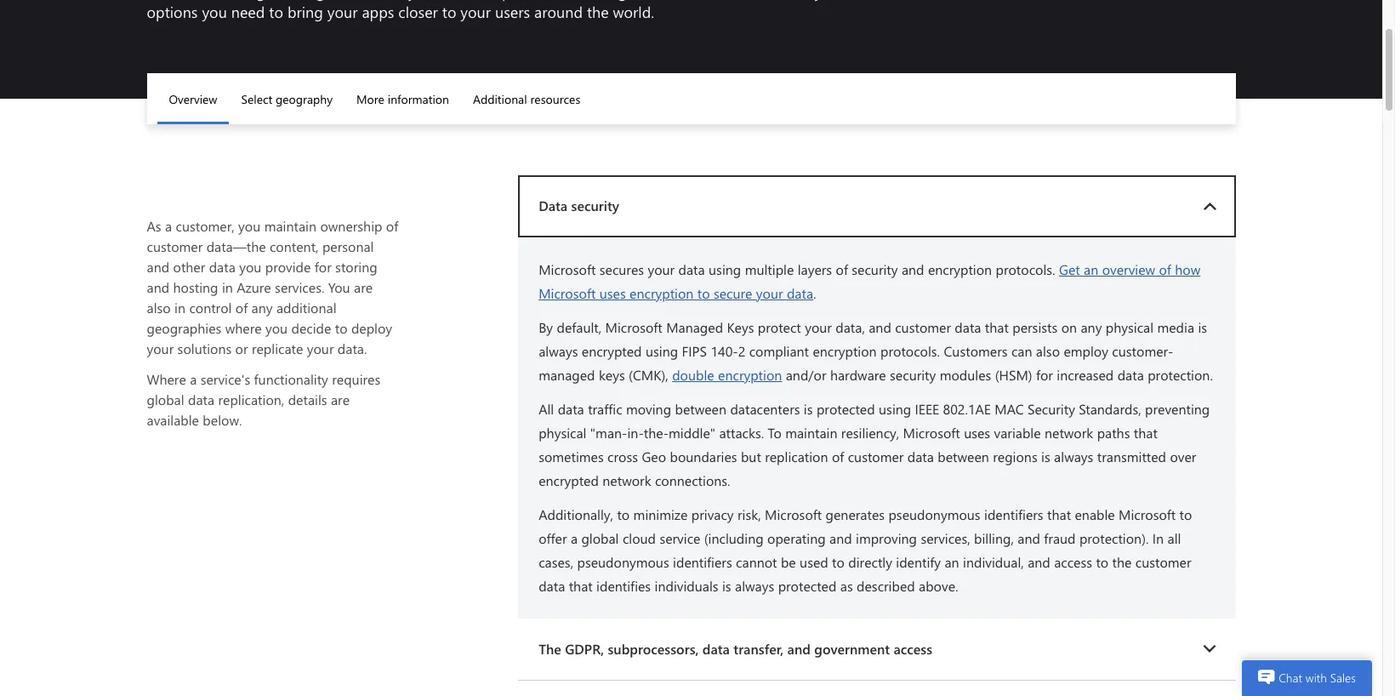 Task type: describe. For each thing, give the bounding box(es) containing it.
personal
[[323, 237, 374, 255]]

microsoft left 'secures'
[[539, 260, 596, 278]]

1 vertical spatial network
[[603, 472, 652, 489]]

global inside azure has more global regions than any other cloud provider—offering the scale and data residency options you need to bring your apps closer to your users around the world.
[[257, 0, 299, 2]]

additional resources link
[[461, 73, 593, 124]]

default,
[[557, 318, 602, 336]]

preventing
[[1146, 400, 1211, 418]]

1 horizontal spatial for
[[1037, 366, 1054, 384]]

storing
[[335, 258, 378, 276]]

that inside all data traffic moving between datacenters is protected using ieee 802.1ae mac security standards, preventing physical "man-in-the-middle" attacks. to maintain resiliency, microsoft uses variable network paths that sometimes cross geo boundaries but replication of customer data between regions is always transmitted over encrypted network connections.
[[1135, 424, 1158, 442]]

of inside get an overview of how microsoft uses encryption to secure your data
[[1160, 260, 1172, 278]]

security
[[1028, 400, 1076, 418]]

used
[[800, 553, 829, 571]]

provider—offering
[[502, 0, 628, 2]]

are inside as a customer, you maintain ownership of customer data—the content, personal and other data you provide for storing and hosting in azure services. you are also in control of any additional geographies where you decide to deploy your solutions or replicate your data.
[[354, 278, 373, 296]]

functionality
[[254, 370, 328, 388]]

protected inside all data traffic moving between datacenters is protected using ieee 802.1ae mac security standards, preventing physical "man-in-the-middle" attacks. to maintain resiliency, microsoft uses variable network paths that sometimes cross geo boundaries but replication of customer data between regions is always transmitted over encrypted network connections.
[[817, 400, 876, 418]]

to right need
[[269, 1, 283, 22]]

service
[[660, 529, 701, 547]]

1 vertical spatial between
[[938, 448, 990, 466]]

a for where
[[190, 370, 197, 388]]

cloud inside azure has more global regions than any other cloud provider—offering the scale and data residency options you need to bring your apps closer to your users around the world.
[[461, 0, 498, 2]]

data—the
[[207, 237, 266, 255]]

data security button
[[519, 175, 1236, 237]]

data inside as a customer, you maintain ownership of customer data—the content, personal and other data you provide for storing and hosting in azure services. you are also in control of any additional geographies where you decide to deploy your solutions or replicate your data.
[[209, 258, 236, 276]]

managed
[[667, 318, 724, 336]]

maintain inside all data traffic moving between datacenters is protected using ieee 802.1ae mac security standards, preventing physical "man-in-the-middle" attacks. to maintain resiliency, microsoft uses variable network paths that sometimes cross geo boundaries but replication of customer data between regions is always transmitted over encrypted network connections.
[[786, 424, 838, 442]]

microsoft inside all data traffic moving between datacenters is protected using ieee 802.1ae mac security standards, preventing physical "man-in-the-middle" attacks. to maintain resiliency, microsoft uses variable network paths that sometimes cross geo boundaries but replication of customer data between regions is always transmitted over encrypted network connections.
[[904, 424, 961, 442]]

regions inside azure has more global regions than any other cloud provider—offering the scale and data residency options you need to bring your apps closer to your users around the world.
[[303, 0, 353, 2]]

get an overview of how microsoft uses encryption to secure your data
[[539, 260, 1201, 302]]

employ
[[1064, 342, 1109, 360]]

more
[[357, 91, 385, 107]]

and down as
[[147, 258, 169, 276]]

secures
[[600, 260, 644, 278]]

also inside as a customer, you maintain ownership of customer data—the content, personal and other data you provide for storing and hosting in azure services. you are also in control of any additional geographies where you decide to deploy your solutions or replicate your data.
[[147, 299, 171, 317]]

select
[[241, 91, 273, 107]]

managed
[[539, 366, 595, 384]]

0 horizontal spatial identifiers
[[673, 553, 733, 571]]

protection.
[[1148, 366, 1214, 384]]

you down data—the
[[239, 258, 262, 276]]

to right used on the right bottom of page
[[833, 553, 845, 571]]

microsoft up operating
[[765, 506, 822, 523]]

variable
[[995, 424, 1042, 442]]

(cmk),
[[629, 366, 669, 384]]

attacks.
[[720, 424, 765, 442]]

cloud inside additionally, to minimize privacy risk, microsoft generates pseudonymous identifiers that enable microsoft to offer a global cloud service (including operating and improving services, billing, and fraud protection). in all cases, pseudonymous identifiers cannot be used to directly identify an individual, and access to the customer data that identifies individuals is always protected as described above.
[[623, 529, 656, 547]]

to inside as a customer, you maintain ownership of customer data—the content, personal and other data you provide for storing and hosting in azure services. you are also in control of any additional geographies where you decide to deploy your solutions or replicate your data.
[[335, 319, 348, 337]]

hosting
[[173, 278, 218, 296]]

is inside by default, microsoft managed keys protect your data, and customer data that persists on any physical media is always encrypted using fips 140-2 compliant encryption protocols. customers can also employ customer- managed keys (cmk),
[[1199, 318, 1208, 336]]

encrypted inside all data traffic moving between datacenters is protected using ieee 802.1ae mac security standards, preventing physical "man-in-the-middle" attacks. to maintain resiliency, microsoft uses variable network paths that sometimes cross geo boundaries but replication of customer data between regions is always transmitted over encrypted network connections.
[[539, 472, 599, 489]]

encrypted inside by default, microsoft managed keys protect your data, and customer data that persists on any physical media is always encrypted using fips 140-2 compliant encryption protocols. customers can also employ customer- managed keys (cmk),
[[582, 342, 642, 360]]

data inside get an overview of how microsoft uses encryption to secure your data
[[787, 284, 814, 302]]

access inside dropdown button
[[894, 640, 933, 658]]

0 horizontal spatial in
[[175, 299, 186, 317]]

and down fraud on the right
[[1028, 553, 1051, 571]]

customer inside as a customer, you maintain ownership of customer data—the content, personal and other data you provide for storing and hosting in azure services. you are also in control of any additional geographies where you decide to deploy your solutions or replicate your data.
[[147, 237, 203, 255]]

standards,
[[1080, 400, 1142, 418]]

and inside azure has more global regions than any other cloud provider—offering the scale and data residency options you need to bring your apps closer to your users around the world.
[[695, 0, 721, 2]]

in
[[1153, 529, 1165, 547]]

persists
[[1013, 318, 1058, 336]]

and down data security dropdown button
[[902, 260, 925, 278]]

offer
[[539, 529, 567, 547]]

that down cases, at left
[[569, 577, 593, 595]]

are inside the where a service's functionality requires global data replication, details are available below.
[[331, 391, 350, 409]]

closer
[[399, 1, 438, 22]]

azure inside as a customer, you maintain ownership of customer data—the content, personal and other data you provide for storing and hosting in azure services. you are also in control of any additional geographies where you decide to deploy your solutions or replicate your data.
[[237, 278, 271, 296]]

physical for sometimes
[[539, 424, 587, 442]]

customer-
[[1113, 342, 1174, 360]]

identify
[[897, 553, 942, 571]]

and left fraud on the right
[[1018, 529, 1041, 547]]

to down protection).
[[1097, 553, 1109, 571]]

identifies
[[597, 577, 651, 595]]

above.
[[919, 577, 959, 595]]

of inside all data traffic moving between datacenters is protected using ieee 802.1ae mac security standards, preventing physical "man-in-the-middle" attacks. to maintain resiliency, microsoft uses variable network paths that sometimes cross geo boundaries but replication of customer data between regions is always transmitted over encrypted network connections.
[[832, 448, 845, 466]]

mac
[[995, 400, 1025, 418]]

protected inside additionally, to minimize privacy risk, microsoft generates pseudonymous identifiers that enable microsoft to offer a global cloud service (including operating and improving services, billing, and fraud protection). in all cases, pseudonymous identifiers cannot be used to directly identify an individual, and access to the customer data that identifies individuals is always protected as described above.
[[779, 577, 837, 595]]

the gdpr, subprocessors, data transfer, and government access
[[539, 640, 933, 658]]

1 horizontal spatial protocols.
[[996, 260, 1056, 278]]

hardware
[[831, 366, 887, 384]]

data
[[539, 197, 568, 214]]

to left minimize
[[617, 506, 630, 523]]

be
[[781, 553, 796, 571]]

always inside all data traffic moving between datacenters is protected using ieee 802.1ae mac security standards, preventing physical "man-in-the-middle" attacks. to maintain resiliency, microsoft uses variable network paths that sometimes cross geo boundaries but replication of customer data between regions is always transmitted over encrypted network connections.
[[1055, 448, 1094, 466]]

0 horizontal spatial the
[[587, 1, 609, 22]]

maintain inside as a customer, you maintain ownership of customer data—the content, personal and other data you provide for storing and hosting in azure services. you are also in control of any additional geographies where you decide to deploy your solutions or replicate your data.
[[264, 217, 317, 235]]

regions inside all data traffic moving between datacenters is protected using ieee 802.1ae mac security standards, preventing physical "man-in-the-middle" attacks. to maintain resiliency, microsoft uses variable network paths that sometimes cross geo boundaries but replication of customer data between regions is always transmitted over encrypted network connections.
[[994, 448, 1038, 466]]

provide
[[265, 258, 311, 276]]

get
[[1060, 260, 1081, 278]]

where
[[225, 319, 262, 337]]

data inside additionally, to minimize privacy risk, microsoft generates pseudonymous identifiers that enable microsoft to offer a global cloud service (including operating and improving services, billing, and fraud protection). in all cases, pseudonymous identifiers cannot be used to directly identify an individual, and access to the customer data that identifies individuals is always protected as described above.
[[539, 577, 565, 595]]

requires
[[332, 370, 381, 388]]

additional resources
[[473, 91, 581, 107]]

"man-
[[591, 424, 628, 442]]

1 horizontal spatial identifiers
[[985, 506, 1044, 523]]

that up fraud on the right
[[1048, 506, 1072, 523]]

using inside by default, microsoft managed keys protect your data, and customer data that persists on any physical media is always encrypted using fips 140-2 compliant encryption protocols. customers can also employ customer- managed keys (cmk),
[[646, 342, 679, 360]]

double
[[673, 366, 715, 384]]

data inside azure has more global regions than any other cloud provider—offering the scale and data residency options you need to bring your apps closer to your users around the world.
[[725, 0, 755, 2]]

users
[[495, 1, 530, 22]]

residency
[[759, 0, 823, 2]]

0 horizontal spatial pseudonymous
[[578, 553, 670, 571]]

your inside get an overview of how microsoft uses encryption to secure your data
[[757, 284, 784, 302]]

generates
[[826, 506, 885, 523]]

your inside by default, microsoft managed keys protect your data, and customer data that persists on any physical media is always encrypted using fips 140-2 compliant encryption protocols. customers can also employ customer- managed keys (cmk),
[[805, 318, 832, 336]]

resources
[[531, 91, 581, 107]]

that inside by default, microsoft managed keys protect your data, and customer data that persists on any physical media is always encrypted using fips 140-2 compliant encryption protocols. customers can also employ customer- managed keys (cmk),
[[986, 318, 1009, 336]]

your up where
[[147, 340, 174, 357]]

data down customer-
[[1118, 366, 1145, 384]]

media
[[1158, 318, 1195, 336]]

additional
[[277, 299, 337, 317]]

to inside get an overview of how microsoft uses encryption to secure your data
[[698, 284, 710, 302]]

and down generates
[[830, 529, 853, 547]]

azure has more global regions than any other cloud provider—offering the scale and data residency options you need to bring your apps closer to your users around the world.
[[147, 0, 823, 22]]

more information link
[[345, 73, 461, 124]]

transmitted
[[1098, 448, 1167, 466]]

also inside by default, microsoft managed keys protect your data, and customer data that persists on any physical media is always encrypted using fips 140-2 compliant encryption protocols. customers can also employ customer- managed keys (cmk),
[[1037, 342, 1061, 360]]

transfer,
[[734, 640, 784, 658]]

with
[[1306, 670, 1328, 686]]

fips
[[682, 342, 707, 360]]

encryption up customers
[[929, 260, 993, 278]]

where
[[147, 370, 186, 388]]

the-
[[644, 424, 669, 442]]

control
[[189, 299, 232, 317]]

services,
[[921, 529, 971, 547]]

get an overview of how microsoft uses encryption to secure your data link
[[539, 260, 1201, 302]]

1 horizontal spatial in
[[222, 278, 233, 296]]

secure
[[714, 284, 753, 302]]

double encryption and/or hardware security modules (hsm) for increased data protection.
[[673, 366, 1214, 384]]

content,
[[270, 237, 319, 255]]

overview
[[169, 91, 217, 107]]

paths
[[1098, 424, 1131, 442]]

an inside get an overview of how microsoft uses encryption to secure your data
[[1085, 260, 1099, 278]]

layers
[[798, 260, 833, 278]]

and/or
[[786, 366, 827, 384]]

and inside dropdown button
[[788, 640, 811, 658]]

a inside additionally, to minimize privacy risk, microsoft generates pseudonymous identifiers that enable microsoft to offer a global cloud service (including operating and improving services, billing, and fraud protection). in all cases, pseudonymous identifiers cannot be used to directly identify an individual, and access to the customer data that identifies individuals is always protected as described above.
[[571, 529, 578, 547]]

2
[[739, 342, 746, 360]]

of right layers
[[836, 260, 849, 278]]

operating
[[768, 529, 826, 547]]

encryption inside by default, microsoft managed keys protect your data, and customer data that persists on any physical media is always encrypted using fips 140-2 compliant encryption protocols. customers can also employ customer- managed keys (cmk),
[[813, 342, 877, 360]]

data inside the where a service's functionality requires global data replication, details are available below.
[[188, 391, 215, 409]]

customers
[[944, 342, 1008, 360]]

any inside by default, microsoft managed keys protect your data, and customer data that persists on any physical media is always encrypted using fips 140-2 compliant encryption protocols. customers can also employ customer- managed keys (cmk),
[[1081, 318, 1103, 336]]

as a customer, you maintain ownership of customer data—the content, personal and other data you provide for storing and hosting in azure services. you are also in control of any additional geographies where you decide to deploy your solutions or replicate your data.
[[147, 217, 399, 357]]

microsoft up in
[[1119, 506, 1177, 523]]

on
[[1062, 318, 1078, 336]]



Task type: locate. For each thing, give the bounding box(es) containing it.
0 vertical spatial always
[[539, 342, 578, 360]]

maintain up "content,"
[[264, 217, 317, 235]]

data right all
[[558, 400, 585, 418]]

1 vertical spatial also
[[1037, 342, 1061, 360]]

an inside additionally, to minimize privacy risk, microsoft generates pseudonymous identifiers that enable microsoft to offer a global cloud service (including operating and improving services, billing, and fraud protection). in all cases, pseudonymous identifiers cannot be used to directly identify an individual, and access to the customer data that identifies individuals is always protected as described above.
[[945, 553, 960, 571]]

0 vertical spatial between
[[675, 400, 727, 418]]

physical for employ
[[1106, 318, 1154, 336]]

to right closer
[[442, 1, 457, 22]]

0 horizontal spatial using
[[646, 342, 679, 360]]

services.
[[275, 278, 325, 296]]

regions down variable
[[994, 448, 1038, 466]]

in up geographies
[[175, 299, 186, 317]]

you left need
[[202, 1, 227, 22]]

data up customers
[[955, 318, 982, 336]]

identifiers
[[985, 506, 1044, 523], [673, 553, 733, 571]]

1 vertical spatial access
[[894, 640, 933, 658]]

0 vertical spatial also
[[147, 299, 171, 317]]

your down decide
[[307, 340, 334, 357]]

2 horizontal spatial always
[[1055, 448, 1094, 466]]

service's
[[201, 370, 250, 388]]

0 vertical spatial other
[[420, 0, 456, 2]]

0 horizontal spatial network
[[603, 472, 652, 489]]

always up "managed"
[[539, 342, 578, 360]]

network down cross
[[603, 472, 652, 489]]

1 horizontal spatial also
[[1037, 342, 1061, 360]]

chat with sales
[[1280, 670, 1357, 686]]

solutions
[[178, 340, 232, 357]]

encryption down 'secures'
[[630, 284, 694, 302]]

identifiers up billing,
[[985, 506, 1044, 523]]

world.
[[613, 1, 655, 22]]

of left how
[[1160, 260, 1172, 278]]

global inside additionally, to minimize privacy risk, microsoft generates pseudonymous identifiers that enable microsoft to offer a global cloud service (including operating and improving services, billing, and fraud protection). in all cases, pseudonymous identifiers cannot be used to directly identify an individual, and access to the customer data that identifies individuals is always protected as described above.
[[582, 529, 619, 547]]

using inside all data traffic moving between datacenters is protected using ieee 802.1ae mac security standards, preventing physical "man-in-the-middle" attacks. to maintain resiliency, microsoft uses variable network paths that sometimes cross geo boundaries but replication of customer data between regions is always transmitted over encrypted network connections.
[[879, 400, 912, 418]]

microsoft inside by default, microsoft managed keys protect your data, and customer data that persists on any physical media is always encrypted using fips 140-2 compliant encryption protocols. customers can also employ customer- managed keys (cmk),
[[606, 318, 663, 336]]

is right individuals on the bottom of the page
[[723, 577, 732, 595]]

that up customers
[[986, 318, 1009, 336]]

data down data—the
[[209, 258, 236, 276]]

2 horizontal spatial a
[[571, 529, 578, 547]]

1 vertical spatial cloud
[[623, 529, 656, 547]]

0 vertical spatial any
[[392, 0, 416, 2]]

1 vertical spatial pseudonymous
[[578, 553, 670, 571]]

1 vertical spatial maintain
[[786, 424, 838, 442]]

data down ieee
[[908, 448, 935, 466]]

network
[[1045, 424, 1094, 442], [603, 472, 652, 489]]

1 vertical spatial other
[[173, 258, 205, 276]]

is inside additionally, to minimize privacy risk, microsoft generates pseudonymous identifiers that enable microsoft to offer a global cloud service (including operating and improving services, billing, and fraud protection). in all cases, pseudonymous identifiers cannot be used to directly identify an individual, and access to the customer data that identifies individuals is always protected as described above.
[[723, 577, 732, 595]]

all
[[539, 400, 554, 418]]

1 vertical spatial using
[[646, 342, 679, 360]]

you
[[202, 1, 227, 22], [238, 217, 261, 235], [239, 258, 262, 276], [266, 319, 288, 337]]

minimize
[[634, 506, 688, 523]]

options
[[147, 1, 198, 22]]

1 vertical spatial identifiers
[[673, 553, 733, 571]]

global right 'more'
[[257, 0, 299, 2]]

1 horizontal spatial regions
[[994, 448, 1038, 466]]

protection).
[[1080, 529, 1150, 547]]

are down requires
[[331, 391, 350, 409]]

1 vertical spatial security
[[852, 260, 898, 278]]

scale
[[658, 0, 691, 2]]

modules
[[940, 366, 992, 384]]

more
[[217, 0, 253, 2]]

of down resiliency,
[[832, 448, 845, 466]]

0 horizontal spatial maintain
[[264, 217, 317, 235]]

individuals
[[655, 577, 719, 595]]

0 vertical spatial for
[[315, 258, 332, 276]]

pseudonymous up services,
[[889, 506, 981, 523]]

regions
[[303, 0, 353, 2], [994, 448, 1038, 466]]

uses down 'secures'
[[600, 284, 626, 302]]

1 vertical spatial are
[[331, 391, 350, 409]]

0 vertical spatial a
[[165, 217, 172, 235]]

in
[[222, 278, 233, 296], [175, 299, 186, 317]]

and inside by default, microsoft managed keys protect your data, and customer data that persists on any physical media is always encrypted using fips 140-2 compliant encryption protocols. customers can also employ customer- managed keys (cmk),
[[869, 318, 892, 336]]

for right (hsm)
[[1037, 366, 1054, 384]]

described
[[857, 577, 916, 595]]

geographies
[[147, 319, 222, 337]]

1 vertical spatial always
[[1055, 448, 1094, 466]]

and right data,
[[869, 318, 892, 336]]

0 horizontal spatial uses
[[600, 284, 626, 302]]

0 vertical spatial cloud
[[461, 0, 498, 2]]

data up managed
[[679, 260, 705, 278]]

0 vertical spatial regions
[[303, 0, 353, 2]]

global inside the where a service's functionality requires global data replication, details are available below.
[[147, 391, 184, 409]]

global
[[257, 0, 299, 2], [147, 391, 184, 409], [582, 529, 619, 547]]

always inside additionally, to minimize privacy risk, microsoft generates pseudonymous identifiers that enable microsoft to offer a global cloud service (including operating and improving services, billing, and fraud protection). in all cases, pseudonymous identifiers cannot be used to directly identify an individual, and access to the customer data that identifies individuals is always protected as described above.
[[735, 577, 775, 595]]

data left residency
[[725, 0, 755, 2]]

any inside as a customer, you maintain ownership of customer data—the content, personal and other data you provide for storing and hosting in azure services. you are also in control of any additional geographies where you decide to deploy your solutions or replicate your data.
[[252, 299, 273, 317]]

an right get
[[1085, 260, 1099, 278]]

access right government
[[894, 640, 933, 658]]

of up where
[[236, 299, 248, 317]]

azure left has
[[147, 0, 186, 2]]

select geography
[[241, 91, 333, 107]]

data inside dropdown button
[[703, 640, 730, 658]]

and left hosting on the left top of the page
[[147, 278, 169, 296]]

1 vertical spatial regions
[[994, 448, 1038, 466]]

physical inside all data traffic moving between datacenters is protected using ieee 802.1ae mac security standards, preventing physical "man-in-the-middle" attacks. to maintain resiliency, microsoft uses variable network paths that sometimes cross geo boundaries but replication of customer data between regions is always transmitted over encrypted network connections.
[[539, 424, 587, 442]]

maintain
[[264, 217, 317, 235], [786, 424, 838, 442]]

replicate
[[252, 340, 303, 357]]

security up ieee
[[890, 366, 937, 384]]

details
[[288, 391, 327, 409]]

and right scale
[[695, 0, 721, 2]]

your right 'secures'
[[648, 260, 675, 278]]

1 horizontal spatial access
[[1055, 553, 1093, 571]]

customer inside by default, microsoft managed keys protect your data, and customer data that persists on any physical media is always encrypted using fips 140-2 compliant encryption protocols. customers can also employ customer- managed keys (cmk),
[[896, 318, 952, 336]]

ieee
[[916, 400, 940, 418]]

the inside additionally, to minimize privacy risk, microsoft generates pseudonymous identifiers that enable microsoft to offer a global cloud service (including operating and improving services, billing, and fraud protection). in all cases, pseudonymous identifiers cannot be used to directly identify an individual, and access to the customer data that identifies individuals is always protected as described above.
[[1113, 553, 1132, 571]]

you up data—the
[[238, 217, 261, 235]]

always
[[539, 342, 578, 360], [1055, 448, 1094, 466], [735, 577, 775, 595]]

0 horizontal spatial also
[[147, 299, 171, 317]]

and right transfer,
[[788, 640, 811, 658]]

0 vertical spatial an
[[1085, 260, 1099, 278]]

0 horizontal spatial for
[[315, 258, 332, 276]]

improving
[[856, 529, 918, 547]]

data
[[725, 0, 755, 2], [209, 258, 236, 276], [679, 260, 705, 278], [787, 284, 814, 302], [955, 318, 982, 336], [1118, 366, 1145, 384], [188, 391, 215, 409], [558, 400, 585, 418], [908, 448, 935, 466], [539, 577, 565, 595], [703, 640, 730, 658]]

uses down 802.1ae
[[965, 424, 991, 442]]

1 horizontal spatial an
[[1085, 260, 1099, 278]]

0 horizontal spatial global
[[147, 391, 184, 409]]

an down services,
[[945, 553, 960, 571]]

1 vertical spatial global
[[147, 391, 184, 409]]

need
[[231, 1, 265, 22]]

your down multiple
[[757, 284, 784, 302]]

0 vertical spatial using
[[709, 260, 742, 278]]

2 vertical spatial security
[[890, 366, 937, 384]]

0 horizontal spatial access
[[894, 640, 933, 658]]

0 vertical spatial identifiers
[[985, 506, 1044, 523]]

any inside azure has more global regions than any other cloud provider—offering the scale and data residency options you need to bring your apps closer to your users around the world.
[[392, 0, 416, 2]]

encryption down 2
[[718, 366, 783, 384]]

other inside as a customer, you maintain ownership of customer data—the content, personal and other data you provide for storing and hosting in azure services. you are also in control of any additional geographies where you decide to deploy your solutions or replicate your data.
[[173, 258, 205, 276]]

information
[[388, 91, 449, 107]]

pseudonymous up identifies
[[578, 553, 670, 571]]

chat with sales button
[[1243, 661, 1373, 696]]

security right layers
[[852, 260, 898, 278]]

0 horizontal spatial other
[[173, 258, 205, 276]]

are
[[354, 278, 373, 296], [331, 391, 350, 409]]

individual,
[[964, 553, 1025, 571]]

the down protection).
[[1113, 553, 1132, 571]]

a inside as a customer, you maintain ownership of customer data—the content, personal and other data you provide for storing and hosting in azure services. you are also in control of any additional geographies where you decide to deploy your solutions or replicate your data.
[[165, 217, 172, 235]]

the gdpr, subprocessors, data transfer, and government access button
[[519, 619, 1236, 681]]

1 horizontal spatial the
[[632, 0, 654, 2]]

140-
[[711, 342, 739, 360]]

using left ieee
[[879, 400, 912, 418]]

0 vertical spatial global
[[257, 0, 299, 2]]

0 vertical spatial security
[[572, 197, 620, 214]]

encryption inside get an overview of how microsoft uses encryption to secure your data
[[630, 284, 694, 302]]

protocols. left get
[[996, 260, 1056, 278]]

customer down as
[[147, 237, 203, 255]]

cloud right closer
[[461, 0, 498, 2]]

enable
[[1075, 506, 1116, 523]]

1 vertical spatial azure
[[237, 278, 271, 296]]

microsoft down ieee
[[904, 424, 961, 442]]

is down security
[[1042, 448, 1051, 466]]

other up hosting on the left top of the page
[[173, 258, 205, 276]]

increased
[[1057, 366, 1114, 384]]

fraud
[[1045, 529, 1076, 547]]

a inside the where a service's functionality requires global data replication, details are available below.
[[190, 370, 197, 388]]

a for as
[[165, 217, 172, 235]]

1 horizontal spatial using
[[709, 260, 742, 278]]

microsoft up (cmk),
[[606, 318, 663, 336]]

your left users
[[461, 1, 491, 22]]

select geography link
[[229, 73, 345, 124]]

physical inside by default, microsoft managed keys protect your data, and customer data that persists on any physical media is always encrypted using fips 140-2 compliant encryption protocols. customers can also employ customer- managed keys (cmk),
[[1106, 318, 1154, 336]]

any right on
[[1081, 318, 1103, 336]]

between down 802.1ae
[[938, 448, 990, 466]]

1 horizontal spatial other
[[420, 0, 456, 2]]

replication
[[765, 448, 829, 466]]

identifiers up individuals on the bottom of the page
[[673, 553, 733, 571]]

1 horizontal spatial global
[[257, 0, 299, 2]]

1 vertical spatial protected
[[779, 577, 837, 595]]

to up all
[[1180, 506, 1193, 523]]

the left scale
[[632, 0, 654, 2]]

1 horizontal spatial are
[[354, 278, 373, 296]]

data security
[[539, 197, 620, 214]]

keys
[[599, 366, 625, 384]]

2 vertical spatial global
[[582, 529, 619, 547]]

between
[[675, 400, 727, 418], [938, 448, 990, 466]]

0 horizontal spatial any
[[252, 299, 273, 317]]

0 horizontal spatial an
[[945, 553, 960, 571]]

all
[[1168, 529, 1182, 547]]

replication,
[[218, 391, 285, 409]]

0 vertical spatial protected
[[817, 400, 876, 418]]

physical up sometimes
[[539, 424, 587, 442]]

physical up customer-
[[1106, 318, 1154, 336]]

you inside azure has more global regions than any other cloud provider—offering the scale and data residency options you need to bring your apps closer to your users around the world.
[[202, 1, 227, 22]]

protocols.
[[996, 260, 1056, 278], [881, 342, 941, 360]]

encrypted up the keys
[[582, 342, 642, 360]]

any
[[392, 0, 416, 2], [252, 299, 273, 317], [1081, 318, 1103, 336]]

risk,
[[738, 506, 762, 523]]

to left secure
[[698, 284, 710, 302]]

government
[[815, 640, 890, 658]]

cannot
[[736, 553, 778, 571]]

any right the than
[[392, 0, 416, 2]]

access down fraud on the right
[[1055, 553, 1093, 571]]

access inside additionally, to minimize privacy risk, microsoft generates pseudonymous identifiers that enable microsoft to offer a global cloud service (including operating and improving services, billing, and fraud protection). in all cases, pseudonymous identifiers cannot be used to directly identify an individual, and access to the customer data that identifies individuals is always protected as described above.
[[1055, 553, 1093, 571]]

0 horizontal spatial azure
[[147, 0, 186, 2]]

regions left the than
[[303, 0, 353, 2]]

to up data. at left
[[335, 319, 348, 337]]

data,
[[836, 318, 866, 336]]

(including
[[705, 529, 764, 547]]

your left apps
[[328, 1, 358, 22]]

0 horizontal spatial regions
[[303, 0, 353, 2]]

1 vertical spatial for
[[1037, 366, 1054, 384]]

in up control
[[222, 278, 233, 296]]

is down the and/or
[[804, 400, 813, 418]]

azure down provide
[[237, 278, 271, 296]]

customer inside additionally, to minimize privacy risk, microsoft generates pseudonymous identifiers that enable microsoft to offer a global cloud service (including operating and improving services, billing, and fraud protection). in all cases, pseudonymous identifiers cannot be used to directly identify an individual, and access to the customer data that identifies individuals is always protected as described above.
[[1136, 553, 1192, 571]]

you up "replicate"
[[266, 319, 288, 337]]

1 vertical spatial a
[[190, 370, 197, 388]]

protocols. inside by default, microsoft managed keys protect your data, and customer data that persists on any physical media is always encrypted using fips 140-2 compliant encryption protocols. customers can also employ customer- managed keys (cmk),
[[881, 342, 941, 360]]

1 horizontal spatial network
[[1045, 424, 1094, 442]]

1 vertical spatial in
[[175, 299, 186, 317]]

maintain up replication
[[786, 424, 838, 442]]

0 horizontal spatial always
[[539, 342, 578, 360]]

1 vertical spatial encrypted
[[539, 472, 599, 489]]

1 horizontal spatial between
[[938, 448, 990, 466]]

other inside azure has more global regions than any other cloud provider—offering the scale and data residency options you need to bring your apps closer to your users around the world.
[[420, 0, 456, 2]]

security inside dropdown button
[[572, 197, 620, 214]]

0 vertical spatial uses
[[600, 284, 626, 302]]

as
[[147, 217, 161, 235]]

for inside as a customer, you maintain ownership of customer data—the content, personal and other data you provide for storing and hosting in azure services. you are also in control of any additional geographies where you decide to deploy your solutions or replicate your data.
[[315, 258, 332, 276]]

always down security
[[1055, 448, 1094, 466]]

over
[[1171, 448, 1197, 466]]

2 vertical spatial a
[[571, 529, 578, 547]]

network down security
[[1045, 424, 1094, 442]]

data up below.
[[188, 391, 215, 409]]

0 horizontal spatial physical
[[539, 424, 587, 442]]

is right media
[[1199, 318, 1208, 336]]

uses inside all data traffic moving between datacenters is protected using ieee 802.1ae mac security standards, preventing physical "man-in-the-middle" attacks. to maintain resiliency, microsoft uses variable network paths that sometimes cross geo boundaries but replication of customer data between regions is always transmitted over encrypted network connections.
[[965, 424, 991, 442]]

0 vertical spatial in
[[222, 278, 233, 296]]

cloud down minimize
[[623, 529, 656, 547]]

uses inside get an overview of how microsoft uses encryption to secure your data
[[600, 284, 626, 302]]

0 vertical spatial azure
[[147, 0, 186, 2]]

global down additionally, at left bottom
[[582, 529, 619, 547]]

than
[[358, 0, 388, 2]]

2 horizontal spatial any
[[1081, 318, 1103, 336]]

ownership
[[320, 217, 383, 235]]

cases,
[[539, 553, 574, 571]]

always inside by default, microsoft managed keys protect your data, and customer data that persists on any physical media is always encrypted using fips 140-2 compliant encryption protocols. customers can also employ customer- managed keys (cmk),
[[539, 342, 578, 360]]

other right apps
[[420, 0, 456, 2]]

microsoft inside get an overview of how microsoft uses encryption to secure your data
[[539, 284, 596, 302]]

1 horizontal spatial azure
[[237, 278, 271, 296]]

data down microsoft secures your data using multiple layers of security and encryption protocols.
[[787, 284, 814, 302]]

or
[[235, 340, 248, 357]]

0 vertical spatial physical
[[1106, 318, 1154, 336]]

2 horizontal spatial the
[[1113, 553, 1132, 571]]

security
[[572, 197, 620, 214], [852, 260, 898, 278], [890, 366, 937, 384]]

0 vertical spatial maintain
[[264, 217, 317, 235]]

datacenters
[[731, 400, 801, 418]]

1 horizontal spatial maintain
[[786, 424, 838, 442]]

has
[[190, 0, 213, 2]]

of right ownership
[[386, 217, 399, 235]]

cross
[[608, 448, 638, 466]]

0 vertical spatial pseudonymous
[[889, 506, 981, 523]]

1 horizontal spatial physical
[[1106, 318, 1154, 336]]

for up you
[[315, 258, 332, 276]]

0 horizontal spatial a
[[165, 217, 172, 235]]

1 vertical spatial physical
[[539, 424, 587, 442]]

2 vertical spatial always
[[735, 577, 775, 595]]

overview
[[1103, 260, 1156, 278]]

0 horizontal spatial between
[[675, 400, 727, 418]]

and
[[695, 0, 721, 2], [147, 258, 169, 276], [902, 260, 925, 278], [147, 278, 169, 296], [869, 318, 892, 336], [830, 529, 853, 547], [1018, 529, 1041, 547], [1028, 553, 1051, 571], [788, 640, 811, 658]]

resiliency,
[[842, 424, 900, 442]]

1 horizontal spatial uses
[[965, 424, 991, 442]]

using
[[709, 260, 742, 278], [646, 342, 679, 360], [879, 400, 912, 418]]

geography
[[276, 91, 333, 107]]

global down where
[[147, 391, 184, 409]]

encrypted down sometimes
[[539, 472, 599, 489]]

deploy
[[351, 319, 393, 337]]

can
[[1012, 342, 1033, 360]]

2 horizontal spatial global
[[582, 529, 619, 547]]

how
[[1176, 260, 1201, 278]]

a right where
[[190, 370, 197, 388]]

microsoft up "default,"
[[539, 284, 596, 302]]

multiple
[[745, 260, 794, 278]]

0 vertical spatial protocols.
[[996, 260, 1056, 278]]

protect
[[758, 318, 802, 336]]

0 vertical spatial are
[[354, 278, 373, 296]]

of
[[386, 217, 399, 235], [836, 260, 849, 278], [1160, 260, 1172, 278], [236, 299, 248, 317], [832, 448, 845, 466]]

all data traffic moving between datacenters is protected using ieee 802.1ae mac security standards, preventing physical "man-in-the-middle" attacks. to maintain resiliency, microsoft uses variable network paths that sometimes cross geo boundaries but replication of customer data between regions is always transmitted over encrypted network connections.
[[539, 400, 1211, 489]]

2 vertical spatial any
[[1081, 318, 1103, 336]]

available
[[147, 411, 199, 429]]

1 horizontal spatial a
[[190, 370, 197, 388]]

1 vertical spatial an
[[945, 553, 960, 571]]

between up middle"
[[675, 400, 727, 418]]

double encryption link
[[673, 366, 783, 384]]

customer down in
[[1136, 553, 1192, 571]]

0 horizontal spatial cloud
[[461, 0, 498, 2]]

are down storing
[[354, 278, 373, 296]]

data inside by default, microsoft managed keys protect your data, and customer data that persists on any physical media is always encrypted using fips 140-2 compliant encryption protocols. customers can also employ customer- managed keys (cmk),
[[955, 318, 982, 336]]

as
[[841, 577, 854, 595]]

0 vertical spatial network
[[1045, 424, 1094, 442]]

subprocessors,
[[608, 640, 699, 658]]

a right as
[[165, 217, 172, 235]]

azure inside azure has more global regions than any other cloud provider—offering the scale and data residency options you need to bring your apps closer to your users around the world.
[[147, 0, 186, 2]]

1 vertical spatial any
[[252, 299, 273, 317]]

where a service's functionality requires global data replication, details are available below.
[[147, 370, 381, 429]]

1 horizontal spatial cloud
[[623, 529, 656, 547]]

customer inside all data traffic moving between datacenters is protected using ieee 802.1ae mac security standards, preventing physical "man-in-the-middle" attacks. to maintain resiliency, microsoft uses variable network paths that sometimes cross geo boundaries but replication of customer data between regions is always transmitted over encrypted network connections.
[[848, 448, 904, 466]]

0 vertical spatial encrypted
[[582, 342, 642, 360]]



Task type: vqa. For each thing, say whether or not it's contained in the screenshot.
2nd Decorative background image
no



